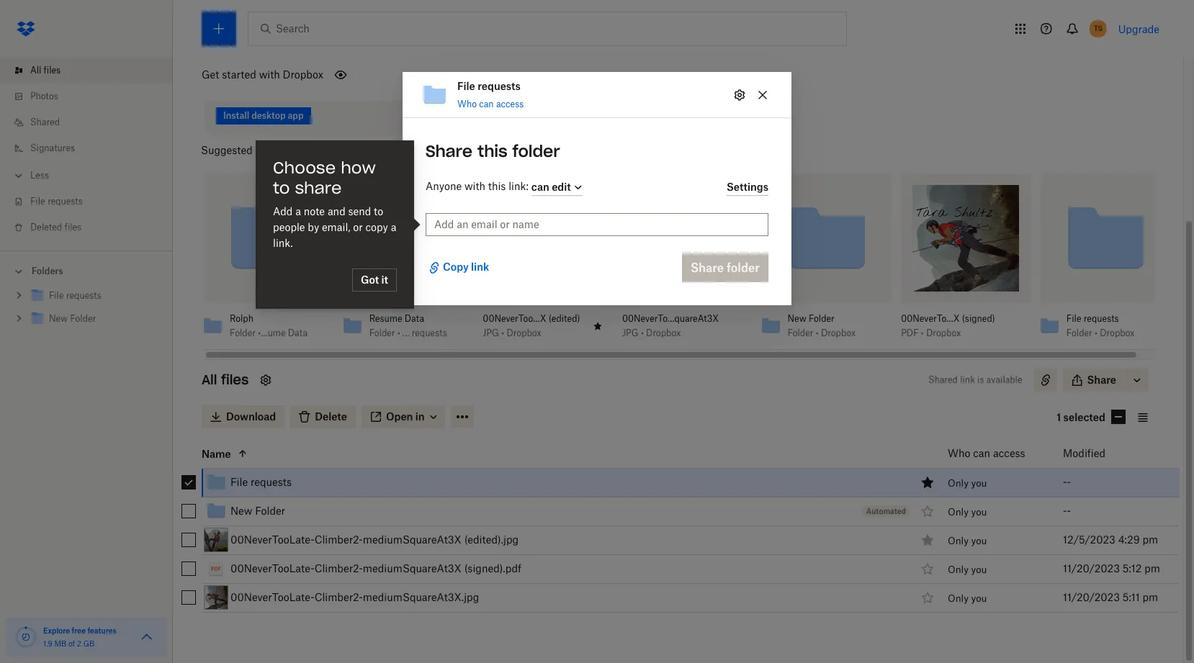 Task type: describe. For each thing, give the bounding box(es) containing it.
11/20/2023 for 11/20/2023 5:12 pm
[[1064, 563, 1121, 575]]

folder inside rolph folder •…ume data
[[230, 328, 256, 338]]

1 horizontal spatial a
[[391, 221, 397, 233]]

1 on from the left
[[244, 71, 254, 82]]

folders
[[32, 266, 63, 277]]

11/20/2023 5:12 pm
[[1064, 563, 1161, 575]]

new folder
[[231, 505, 285, 517]]

can edit button
[[532, 179, 584, 196]]

2 horizontal spatial can
[[974, 448, 991, 460]]

share
[[295, 178, 342, 198]]

1.9
[[43, 640, 52, 649]]

remove from starred image for 12/5/2023 4:29 pm
[[920, 532, 937, 549]]

name 00nevertoolate-climber2-mediumsquareat3x.jpg, modified 11/20/2023 5:11 pm, element
[[170, 584, 1180, 613]]

synced.
[[236, 85, 267, 96]]

files inside list item
[[44, 65, 61, 76]]

(edited)
[[549, 313, 581, 324]]

2 vertical spatial to
[[374, 205, 384, 218]]

•…ume
[[258, 328, 286, 338]]

install
[[216, 71, 241, 82]]

only you for 00nevertoolate-climber2-mediumsquareat3x (signed).pdf
[[948, 565, 988, 576]]

dropbox for 00neverto…x (signed) pdf • dropbox
[[927, 328, 962, 338]]

list containing all files
[[0, 49, 173, 251]]

only you button for file requests
[[948, 478, 988, 490]]

all inside list item
[[30, 65, 41, 76]]

shared link is available
[[929, 374, 1023, 385]]

get started with dropbox
[[202, 68, 323, 81]]

00nevertoo…x
[[483, 313, 547, 324]]

all files list item
[[0, 58, 173, 84]]

shared for shared link is available
[[929, 374, 958, 385]]

shared for shared
[[30, 117, 60, 128]]

activity
[[305, 144, 339, 156]]

Add an email or name text field
[[435, 217, 760, 233]]

resume data folder • … requests
[[369, 313, 447, 338]]

automated
[[867, 507, 907, 516]]

only for 00nevertoolate-climber2-mediumsquareat3x (signed).pdf
[[948, 565, 969, 576]]

00nevertoolate-climber2-mediumsquareat3x (edited).jpg link
[[231, 532, 519, 549]]

only for file requests
[[948, 478, 969, 490]]

00nevertoolate- for 00nevertoolate-climber2-mediumsquareat3x (edited).jpg
[[231, 534, 315, 546]]

pm for 11/20/2023 5:12 pm
[[1145, 563, 1161, 575]]

available
[[987, 374, 1023, 385]]

got it
[[361, 274, 388, 286]]

00neverto…quareat3x jpg • dropbox
[[623, 313, 719, 338]]

only you for 00nevertoolate-climber2-mediumsquareat3x (edited).jpg
[[948, 536, 988, 547]]

mediumsquareat3x for (edited).jpg
[[363, 534, 462, 546]]

rolph button
[[230, 313, 308, 325]]

choose
[[273, 158, 336, 178]]

name new folder, modified 11/20/2023 4:44 pm, element
[[170, 498, 1180, 526]]

00neverto…quareat3x
[[623, 313, 719, 324]]

only for new folder
[[948, 507, 969, 518]]

only you button for 00nevertoolate-climber2-mediumsquareat3x (edited).jpg
[[948, 536, 988, 547]]

1 horizontal spatial access
[[994, 448, 1026, 460]]

dropbox image
[[12, 14, 40, 43]]

access inside file requests who can access
[[496, 99, 524, 110]]

send
[[348, 205, 371, 218]]

folder
[[513, 141, 560, 161]]

gb
[[83, 640, 95, 649]]

file requests inside name file requests, modified 11/20/2023 4:54 pm, element
[[231, 476, 292, 489]]

edit
[[552, 181, 571, 193]]

00neverto…x (signed) pdf • dropbox
[[902, 313, 996, 338]]

folder inside the file requests folder • dropbox
[[1067, 328, 1093, 338]]

suggested from your activity
[[201, 144, 339, 156]]

• inside "00neverto…quareat3x jpg • dropbox"
[[641, 328, 644, 338]]

1
[[1057, 412, 1062, 424]]

only you button for new folder
[[948, 507, 988, 518]]

new folder folder • dropbox
[[788, 313, 856, 338]]

copy
[[366, 221, 388, 233]]

rolph
[[230, 313, 254, 324]]

signatures link
[[12, 135, 173, 161]]

all files link
[[12, 58, 173, 84]]

file inside list
[[30, 196, 45, 207]]

jpg inside "00neverto…quareat3x jpg • dropbox"
[[623, 328, 639, 338]]

00nevertoolate- for 00nevertoolate-climber2-mediumsquareat3x.jpg
[[231, 592, 315, 604]]

00nevertoolate-climber2-mediumsquareat3x.jpg link
[[231, 590, 479, 607]]

pdf
[[902, 328, 919, 338]]

explore free features 1.9 mb of 2 gb
[[43, 627, 117, 649]]

pm for 12/5/2023 4:29 pm
[[1143, 534, 1159, 546]]

0 vertical spatial this
[[478, 141, 508, 161]]

note
[[304, 205, 325, 218]]

00nevertoo…x (edited) button
[[483, 313, 581, 325]]

• for resume
[[398, 328, 400, 338]]

00nevertoolate- for 00nevertoolate-climber2-mediumsquareat3x (signed).pdf
[[231, 563, 315, 575]]

12/5/2023 4:29 pm
[[1064, 534, 1159, 546]]

share for share this folder
[[426, 141, 473, 161]]

copy
[[443, 261, 469, 273]]

11/20/2023 5:11 pm
[[1064, 592, 1159, 604]]

new for new folder
[[231, 505, 253, 517]]

folder • … requests button
[[369, 328, 447, 339]]

explore
[[43, 627, 70, 636]]

offline
[[356, 71, 382, 82]]

requests inside file requests who can access
[[478, 80, 521, 92]]

4:29
[[1119, 534, 1141, 546]]

how
[[341, 158, 376, 178]]

choose how to share add a note and send to people by email, or copy a link.
[[273, 158, 397, 249]]

• for 00neverto…x
[[922, 328, 924, 338]]

new folder link
[[231, 503, 285, 520]]

only you for new folder
[[948, 507, 988, 518]]

who can access link
[[458, 99, 524, 110]]

stay
[[216, 85, 233, 96]]

(edited).jpg
[[465, 534, 519, 546]]

00neverto…quareat3x button
[[623, 313, 721, 325]]

folder • dropbox button for file requests
[[1067, 328, 1145, 339]]

of
[[68, 640, 75, 649]]

name 00nevertoolate-climber2-mediumsquareat3x (edited).jpg, modified 12/5/2023 4:29 pm, element
[[170, 526, 1180, 555]]

deleted
[[30, 222, 62, 233]]

only for 00nevertoolate-climber2-mediumsquareat3x (edited).jpg
[[948, 536, 969, 547]]

1 vertical spatial this
[[488, 180, 506, 192]]

your
[[281, 144, 302, 156]]

you for new folder
[[972, 507, 988, 518]]

files right deleted
[[65, 222, 82, 233]]

dropbox inside "00neverto…quareat3x jpg • dropbox"
[[646, 328, 681, 338]]

0 vertical spatial file requests link
[[12, 189, 173, 215]]

mediumsquareat3x.jpg
[[363, 592, 479, 604]]

• for new
[[816, 328, 819, 338]]

get
[[202, 68, 219, 81]]

jpg • dropbox button for •
[[483, 328, 581, 339]]

(signed)
[[963, 313, 996, 324]]

00nevertoolate-climber2-mediumsquareat3x.jpg
[[231, 592, 479, 604]]

upgrade link
[[1119, 23, 1160, 35]]

sharing modal dialog
[[403, 72, 792, 421]]

settings
[[727, 181, 769, 193]]

add to starred image for 11/20/2023 5:12 pm
[[920, 561, 937, 578]]

you for 00nevertoolate-climber2-mediumsquareat3x (edited).jpg
[[972, 536, 988, 547]]

link.
[[273, 237, 293, 249]]

00nevertoolate-climber2-mediumsquareat3x (signed).pdf
[[231, 563, 522, 575]]

link for shared link is available
[[961, 374, 976, 385]]

started
[[222, 68, 256, 81]]

or
[[353, 221, 363, 233]]

and inside choose how to share add a note and send to people by email, or copy a link.
[[328, 205, 346, 218]]



Task type: vqa. For each thing, say whether or not it's contained in the screenshot.
first Folder • Dropbox button from the right
yes



Task type: locate. For each thing, give the bounding box(es) containing it.
files up the photos
[[44, 65, 61, 76]]

group
[[0, 282, 173, 342]]

3 only from the top
[[948, 536, 969, 547]]

1 horizontal spatial jpg • dropbox button
[[623, 328, 721, 339]]

1 vertical spatial with
[[465, 180, 486, 192]]

0 horizontal spatial shared
[[30, 117, 60, 128]]

dropbox for new folder folder • dropbox
[[821, 328, 856, 338]]

1 you from the top
[[972, 478, 988, 490]]

0 vertical spatial climber2-
[[315, 534, 363, 546]]

4 • from the left
[[816, 328, 819, 338]]

list
[[0, 49, 173, 251]]

pm for 11/20/2023 5:11 pm
[[1143, 592, 1159, 604]]

requests
[[478, 80, 521, 92], [47, 196, 83, 207], [1084, 313, 1120, 324], [412, 328, 447, 338], [251, 476, 292, 489]]

0 horizontal spatial share
[[426, 141, 473, 161]]

dropbox
[[283, 68, 323, 81], [507, 328, 542, 338], [646, 328, 681, 338], [821, 328, 856, 338], [927, 328, 962, 338], [1101, 328, 1135, 338]]

0 vertical spatial data
[[405, 313, 425, 324]]

share this folder
[[426, 141, 560, 161]]

share inside sharing modal dialog
[[426, 141, 473, 161]]

to left work
[[291, 71, 299, 82]]

1 vertical spatial new
[[231, 505, 253, 517]]

jpg down 00neverto…quareat3x
[[623, 328, 639, 338]]

file requests link up new folder
[[231, 474, 292, 492]]

0 vertical spatial access
[[496, 99, 524, 110]]

0 vertical spatial add to starred image
[[920, 561, 937, 578]]

resume data button
[[369, 313, 447, 325]]

• for file
[[1095, 328, 1098, 338]]

files left offline
[[337, 71, 354, 82]]

requests up new folder
[[251, 476, 292, 489]]

0 vertical spatial to
[[291, 71, 299, 82]]

0 vertical spatial link
[[509, 180, 526, 192]]

who inside file requests who can access
[[458, 99, 477, 110]]

1 vertical spatial data
[[288, 328, 308, 338]]

can
[[479, 99, 494, 110], [532, 181, 550, 193], [974, 448, 991, 460]]

2 remove from starred image from the top
[[920, 532, 937, 549]]

folder • dropbox button
[[788, 328, 866, 339], [1067, 328, 1145, 339]]

1 vertical spatial file requests
[[231, 476, 292, 489]]

shared
[[30, 117, 60, 128], [929, 374, 958, 385]]

only you
[[948, 478, 988, 490], [948, 507, 988, 518], [948, 536, 988, 547], [948, 565, 988, 576], [948, 593, 988, 605]]

dropbox inside the file requests folder • dropbox
[[1101, 328, 1135, 338]]

you inside name 00nevertoolate-climber2-mediumsquareat3x (edited).jpg, modified 12/5/2023 4:29 pm, 'element'
[[972, 536, 988, 547]]

only you inside name file requests, modified 11/20/2023 4:54 pm, element
[[948, 478, 988, 490]]

pm right 4:29
[[1143, 534, 1159, 546]]

1 horizontal spatial folder • dropbox button
[[1067, 328, 1145, 339]]

free
[[72, 627, 86, 636]]

folder • dropbox button for new folder
[[788, 328, 866, 339]]

with up "synced."
[[259, 68, 280, 81]]

2 horizontal spatial to
[[374, 205, 384, 218]]

2 jpg • dropbox button from the left
[[623, 328, 721, 339]]

2 -- from the top
[[1064, 505, 1072, 517]]

only inside name new folder, modified 11/20/2023 4:44 pm, element
[[948, 507, 969, 518]]

only for 00nevertoolate-climber2-mediumsquareat3x.jpg
[[948, 593, 969, 605]]

5 only you button from the top
[[948, 593, 988, 605]]

5 • from the left
[[922, 328, 924, 338]]

2 vertical spatial link
[[961, 374, 976, 385]]

0 horizontal spatial jpg
[[483, 328, 499, 338]]

modified button
[[1064, 445, 1144, 463]]

this left : on the left of page
[[488, 180, 506, 192]]

• down 00neverto…quareat3x
[[641, 328, 644, 338]]

1 vertical spatial shared
[[929, 374, 958, 385]]

2 • from the left
[[502, 328, 505, 338]]

shared down the photos
[[30, 117, 60, 128]]

3 climber2- from the top
[[315, 592, 363, 604]]

jpg inside 00nevertoo…x (edited) jpg • dropbox
[[483, 328, 499, 338]]

this up anyone with this link :
[[478, 141, 508, 161]]

00nevertoolate-
[[231, 534, 315, 546], [231, 563, 315, 575], [231, 592, 315, 604]]

and inside the install on desktop to work on files offline and stay synced.
[[384, 71, 400, 82]]

1 11/20/2023 from the top
[[1064, 563, 1121, 575]]

1 horizontal spatial and
[[384, 71, 400, 82]]

only you for file requests
[[948, 478, 988, 490]]

0 horizontal spatial new
[[231, 505, 253, 517]]

only inside name 00nevertoolate-climber2-mediumsquareat3x.jpg, modified 11/20/2023 5:11 pm, 'element'
[[948, 593, 969, 605]]

5 only from the top
[[948, 593, 969, 605]]

11/20/2023 down 12/5/2023
[[1064, 563, 1121, 575]]

requests inside list
[[47, 196, 83, 207]]

0 horizontal spatial file requests link
[[12, 189, 173, 215]]

climber2- down 00nevertoolate-climber2-mediumsquareat3x (signed).pdf link
[[315, 592, 363, 604]]

requests up who can access link
[[478, 80, 521, 92]]

features
[[88, 627, 117, 636]]

1 vertical spatial remove from starred image
[[920, 532, 937, 549]]

1 vertical spatial and
[[328, 205, 346, 218]]

all files up the photos
[[30, 65, 61, 76]]

remove from starred image down add to starred image
[[920, 532, 937, 549]]

• down new folder button
[[816, 328, 819, 338]]

file inside file requests who can access
[[458, 80, 475, 92]]

1 vertical spatial all files
[[202, 372, 249, 388]]

file up who can access link
[[458, 80, 475, 92]]

dropbox for file requests folder • dropbox
[[1101, 328, 1135, 338]]

-- for folder
[[1064, 505, 1072, 517]]

mediumsquareat3x up 00nevertoolate-climber2-mediumsquareat3x (signed).pdf on the left bottom
[[363, 534, 462, 546]]

0 vertical spatial all files
[[30, 65, 61, 76]]

with right the anyone
[[465, 180, 486, 192]]

1 horizontal spatial all files
[[202, 372, 249, 388]]

work
[[302, 71, 322, 82]]

add to starred image
[[920, 503, 937, 520]]

0 horizontal spatial who
[[458, 99, 477, 110]]

0 vertical spatial new
[[788, 313, 807, 324]]

0 vertical spatial --
[[1064, 476, 1072, 489]]

• inside resume data folder • … requests
[[398, 328, 400, 338]]

• inside new folder folder • dropbox
[[816, 328, 819, 338]]

a
[[296, 205, 301, 218], [391, 221, 397, 233]]

with inside sharing modal dialog
[[465, 180, 486, 192]]

to up the copy on the top of the page
[[374, 205, 384, 218]]

1 vertical spatial a
[[391, 221, 397, 233]]

11/20/2023 inside name 00nevertoolate-climber2-mediumsquareat3x.jpg, modified 11/20/2023 5:11 pm, 'element'
[[1064, 592, 1121, 604]]

0 vertical spatial with
[[259, 68, 280, 81]]

1 horizontal spatial with
[[465, 180, 486, 192]]

1 00nevertoolate- from the top
[[231, 534, 315, 546]]

5 only you from the top
[[948, 593, 988, 605]]

file requests button
[[1067, 313, 1145, 325]]

1 horizontal spatial jpg
[[623, 328, 639, 338]]

only inside name 00nevertoolate-climber2-mediumsquareat3x (edited).jpg, modified 12/5/2023 4:29 pm, 'element'
[[948, 536, 969, 547]]

only you button
[[948, 478, 988, 490], [948, 507, 988, 518], [948, 536, 988, 547], [948, 565, 988, 576], [948, 593, 988, 605]]

1 vertical spatial all
[[202, 372, 217, 388]]

4 only from the top
[[948, 565, 969, 576]]

/00nevertoolate-climber2-mediumsquareat3x (edited).jpg image
[[204, 528, 228, 553]]

1 only you from the top
[[948, 478, 988, 490]]

• down file requests button
[[1095, 328, 1098, 338]]

and up email,
[[328, 205, 346, 218]]

3 you from the top
[[972, 536, 988, 547]]

00neverto…x (signed) button
[[902, 313, 1000, 325]]

0 horizontal spatial to
[[273, 178, 290, 198]]

2 11/20/2023 from the top
[[1064, 592, 1121, 604]]

1 jpg from the left
[[483, 328, 499, 338]]

0 horizontal spatial file requests
[[30, 196, 83, 207]]

1 horizontal spatial new
[[788, 313, 807, 324]]

4 you from the top
[[972, 565, 988, 576]]

name button
[[202, 445, 913, 463]]

link left is
[[961, 374, 976, 385]]

to inside the install on desktop to work on files offline and stay synced.
[[291, 71, 299, 82]]

modified
[[1064, 448, 1106, 460]]

1 horizontal spatial data
[[405, 313, 425, 324]]

access
[[496, 99, 524, 110], [994, 448, 1026, 460]]

• down 00nevertoo…x
[[502, 328, 505, 338]]

mediumsquareat3x for (signed).pdf
[[363, 563, 462, 575]]

• right pdf
[[922, 328, 924, 338]]

file requests folder • dropbox
[[1067, 313, 1135, 338]]

name 00nevertoolate-climber2-mediumsquareat3x (signed).pdf, modified 11/20/2023 5:12 pm, element
[[170, 555, 1180, 584]]

-- down modified
[[1064, 476, 1072, 489]]

1 vertical spatial add to starred image
[[920, 590, 937, 607]]

all files inside list item
[[30, 65, 61, 76]]

0 vertical spatial 00nevertoolate-
[[231, 534, 315, 546]]

all files down rolph
[[202, 372, 249, 388]]

pdf • dropbox button
[[902, 328, 1000, 339]]

dropbox for 00nevertoo…x (edited) jpg • dropbox
[[507, 328, 542, 338]]

a right the copy on the top of the page
[[391, 221, 397, 233]]

files down the folder •…ume data button
[[221, 372, 249, 388]]

climber2- for (edited).jpg
[[315, 534, 363, 546]]

5 you from the top
[[972, 593, 988, 605]]

0 horizontal spatial can
[[479, 99, 494, 110]]

new
[[788, 313, 807, 324], [231, 505, 253, 517]]

link for copy link
[[471, 261, 489, 273]]

6 • from the left
[[1095, 328, 1098, 338]]

1 climber2- from the top
[[315, 534, 363, 546]]

11/20/2023 down 11/20/2023 5:12 pm
[[1064, 592, 1121, 604]]

pm right the 5:11
[[1143, 592, 1159, 604]]

remove from starred image for --
[[920, 474, 937, 492]]

-- inside name file requests, modified 11/20/2023 4:54 pm, element
[[1064, 476, 1072, 489]]

1 horizontal spatial to
[[291, 71, 299, 82]]

1 folder • dropbox button from the left
[[788, 328, 866, 339]]

1 vertical spatial share
[[1088, 374, 1117, 386]]

people
[[273, 221, 305, 233]]

add
[[273, 205, 293, 218]]

files inside the install on desktop to work on files offline and stay synced.
[[337, 71, 354, 82]]

1 vertical spatial --
[[1064, 505, 1072, 517]]

1 vertical spatial file requests link
[[231, 474, 292, 492]]

2 only you from the top
[[948, 507, 988, 518]]

file up new folder
[[231, 476, 248, 489]]

only you button inside name new folder, modified 11/20/2023 4:44 pm, element
[[948, 507, 988, 518]]

0 horizontal spatial data
[[288, 328, 308, 338]]

2
[[77, 640, 81, 649]]

0 vertical spatial a
[[296, 205, 301, 218]]

all files
[[30, 65, 61, 76], [202, 372, 249, 388]]

from
[[256, 144, 278, 156]]

name file requests, modified 11/20/2023 4:54 pm, element
[[170, 469, 1180, 498]]

remove from starred image
[[920, 474, 937, 492], [920, 532, 937, 549]]

remove from starred image inside name 00nevertoolate-climber2-mediumsquareat3x (edited).jpg, modified 12/5/2023 4:29 pm, 'element'
[[920, 532, 937, 549]]

1 horizontal spatial link
[[509, 180, 526, 192]]

file
[[458, 80, 475, 92], [30, 196, 45, 207], [1067, 313, 1082, 324], [231, 476, 248, 489]]

file up the share button
[[1067, 313, 1082, 324]]

-
[[1064, 476, 1068, 489], [1068, 476, 1072, 489], [1064, 505, 1068, 517], [1068, 505, 1072, 517]]

None field
[[0, 0, 111, 16]]

1 vertical spatial mediumsquareat3x
[[363, 563, 462, 575]]

mediumsquareat3x inside 'element'
[[363, 534, 462, 546]]

suggested
[[201, 144, 253, 156]]

you inside name file requests, modified 11/20/2023 4:54 pm, element
[[972, 478, 988, 490]]

folder inside resume data folder • … requests
[[369, 328, 395, 338]]

0 horizontal spatial access
[[496, 99, 524, 110]]

1 vertical spatial 00nevertoolate-
[[231, 563, 315, 575]]

only you inside name 00nevertoolate-climber2-mediumsquareat3x (signed).pdf, modified 11/20/2023 5:12 pm, element
[[948, 565, 988, 576]]

file requests
[[30, 196, 83, 207], [231, 476, 292, 489]]

0 vertical spatial remove from starred image
[[920, 474, 937, 492]]

1 horizontal spatial on
[[324, 71, 334, 82]]

1 horizontal spatial share
[[1088, 374, 1117, 386]]

2 add to starred image from the top
[[920, 590, 937, 607]]

0 vertical spatial pm
[[1143, 534, 1159, 546]]

2 mediumsquareat3x from the top
[[363, 563, 462, 575]]

only you for 00nevertoolate-climber2-mediumsquareat3x.jpg
[[948, 593, 988, 605]]

share up the anyone
[[426, 141, 473, 161]]

signatures
[[30, 143, 75, 153]]

-- inside name new folder, modified 11/20/2023 4:44 pm, element
[[1064, 505, 1072, 517]]

requests right … in the left of the page
[[412, 328, 447, 338]]

mediumsquareat3x up mediumsquareat3x.jpg
[[363, 563, 462, 575]]

on right work
[[324, 71, 334, 82]]

can edit
[[532, 181, 571, 193]]

requests inside the file requests folder • dropbox
[[1084, 313, 1120, 324]]

1 vertical spatial pm
[[1145, 563, 1161, 575]]

only you button inside name 00nevertoolate-climber2-mediumsquareat3x (signed).pdf, modified 11/20/2023 5:12 pm, element
[[948, 565, 988, 576]]

0 vertical spatial who
[[458, 99, 477, 110]]

share for share
[[1088, 374, 1117, 386]]

pm right 5:12
[[1145, 563, 1161, 575]]

add to starred image
[[920, 561, 937, 578], [920, 590, 937, 607]]

anyone
[[426, 180, 462, 192]]

a right add
[[296, 205, 301, 218]]

you inside name 00nevertoolate-climber2-mediumsquareat3x (signed).pdf, modified 11/20/2023 5:12 pm, element
[[972, 565, 988, 576]]

deleted files
[[30, 222, 82, 233]]

0 horizontal spatial all files
[[30, 65, 61, 76]]

11/20/2023
[[1064, 563, 1121, 575], [1064, 592, 1121, 604]]

0 vertical spatial file requests
[[30, 196, 83, 207]]

2 horizontal spatial link
[[961, 374, 976, 385]]

11/20/2023 inside name 00nevertoolate-climber2-mediumsquareat3x (signed).pdf, modified 11/20/2023 5:12 pm, element
[[1064, 563, 1121, 575]]

add to starred image for 11/20/2023 5:11 pm
[[920, 590, 937, 607]]

11/20/2023 for 11/20/2023 5:11 pm
[[1064, 592, 1121, 604]]

2 you from the top
[[972, 507, 988, 518]]

link left can edit
[[509, 180, 526, 192]]

1 vertical spatial access
[[994, 448, 1026, 460]]

can inside file requests who can access
[[479, 99, 494, 110]]

rolph folder •…ume data
[[230, 313, 308, 338]]

0 horizontal spatial link
[[471, 261, 489, 273]]

2 vertical spatial pm
[[1143, 592, 1159, 604]]

shared link
[[12, 110, 173, 135]]

you for 00nevertoolate-climber2-mediumsquareat3x (signed).pdf
[[972, 565, 988, 576]]

5:11
[[1123, 592, 1141, 604]]

0 horizontal spatial folder • dropbox button
[[788, 328, 866, 339]]

jpg
[[483, 328, 499, 338], [623, 328, 639, 338]]

2 vertical spatial 00nevertoolate-
[[231, 592, 315, 604]]

to up add
[[273, 178, 290, 198]]

3 00nevertoolate- from the top
[[231, 592, 315, 604]]

0 horizontal spatial jpg • dropbox button
[[483, 328, 581, 339]]

2 on from the left
[[324, 71, 334, 82]]

share inside button
[[1088, 374, 1117, 386]]

1 only you button from the top
[[948, 478, 988, 490]]

file requests up new folder
[[231, 476, 292, 489]]

…
[[403, 328, 410, 338]]

resume
[[369, 313, 403, 324]]

1 horizontal spatial file requests link
[[231, 474, 292, 492]]

and right offline
[[384, 71, 400, 82]]

2 jpg from the left
[[623, 328, 639, 338]]

file requests link up deleted files
[[12, 189, 173, 215]]

data inside resume data folder • … requests
[[405, 313, 425, 324]]

--
[[1064, 476, 1072, 489], [1064, 505, 1072, 517]]

copy link
[[443, 261, 489, 273]]

1 mediumsquareat3x from the top
[[363, 534, 462, 546]]

:
[[526, 180, 529, 192]]

• inside 00neverto…x (signed) pdf • dropbox
[[922, 328, 924, 338]]

file inside the file requests folder • dropbox
[[1067, 313, 1082, 324]]

• inside the file requests folder • dropbox
[[1095, 328, 1098, 338]]

shared left is
[[929, 374, 958, 385]]

3 only you button from the top
[[948, 536, 988, 547]]

only you inside name 00nevertoolate-climber2-mediumsquareat3x.jpg, modified 11/20/2023 5:11 pm, 'element'
[[948, 593, 988, 605]]

1 vertical spatial climber2-
[[315, 563, 363, 575]]

only you button for 00nevertoolate-climber2-mediumsquareat3x (signed).pdf
[[948, 565, 988, 576]]

only you button for 00nevertoolate-climber2-mediumsquareat3x.jpg
[[948, 593, 988, 605]]

by
[[308, 221, 319, 233]]

only inside name file requests, modified 11/20/2023 4:54 pm, element
[[948, 478, 969, 490]]

desktop
[[256, 71, 289, 82]]

new inside new folder folder • dropbox
[[788, 313, 807, 324]]

add to starred image inside name 00nevertoolate-climber2-mediumsquareat3x (signed).pdf, modified 11/20/2023 5:12 pm, element
[[920, 561, 937, 578]]

1 remove from starred image from the top
[[920, 474, 937, 492]]

link right copy
[[471, 261, 489, 273]]

0 vertical spatial can
[[479, 99, 494, 110]]

2 only from the top
[[948, 507, 969, 518]]

12/5/2023
[[1064, 534, 1116, 546]]

table
[[170, 440, 1180, 613]]

on
[[244, 71, 254, 82], [324, 71, 334, 82]]

file requests up deleted files
[[30, 196, 83, 207]]

0 vertical spatial share
[[426, 141, 473, 161]]

this
[[478, 141, 508, 161], [488, 180, 506, 192]]

and
[[384, 71, 400, 82], [328, 205, 346, 218]]

got
[[361, 274, 379, 286]]

2 vertical spatial can
[[974, 448, 991, 460]]

data right the •…ume
[[288, 328, 308, 338]]

3 • from the left
[[641, 328, 644, 338]]

shared inside shared 'link'
[[30, 117, 60, 128]]

• left … in the left of the page
[[398, 328, 400, 338]]

2 climber2- from the top
[[315, 563, 363, 575]]

(signed).pdf
[[465, 563, 522, 575]]

can inside can edit dropdown button
[[532, 181, 550, 193]]

1 only from the top
[[948, 478, 969, 490]]

only you button inside name file requests, modified 11/20/2023 4:54 pm, element
[[948, 478, 988, 490]]

4 only you from the top
[[948, 565, 988, 576]]

settings button
[[727, 179, 769, 196]]

1 vertical spatial 11/20/2023
[[1064, 592, 1121, 604]]

0 horizontal spatial on
[[244, 71, 254, 82]]

climber2- up 00nevertoolate-climber2-mediumsquareat3x.jpg
[[315, 563, 363, 575]]

1 vertical spatial can
[[532, 181, 550, 193]]

requests up deleted files
[[47, 196, 83, 207]]

you inside name new folder, modified 11/20/2023 4:44 pm, element
[[972, 507, 988, 518]]

only inside name 00nevertoolate-climber2-mediumsquareat3x (signed).pdf, modified 11/20/2023 5:12 pm, element
[[948, 565, 969, 576]]

1 horizontal spatial all
[[202, 372, 217, 388]]

who can access
[[948, 448, 1026, 460]]

dropbox inside 00neverto…x (signed) pdf • dropbox
[[927, 328, 962, 338]]

link inside copy link link
[[471, 261, 489, 273]]

copy link link
[[426, 260, 492, 277]]

4 only you button from the top
[[948, 565, 988, 576]]

climber2- up 00nevertoolate-climber2-mediumsquareat3x (signed).pdf on the left bottom
[[315, 534, 363, 546]]

selected
[[1064, 412, 1106, 424]]

jpg • dropbox button down '00neverto…quareat3x' button
[[623, 328, 721, 339]]

• inside 00nevertoo…x (edited) jpg • dropbox
[[502, 328, 505, 338]]

you
[[972, 478, 988, 490], [972, 507, 988, 518], [972, 536, 988, 547], [972, 565, 988, 576], [972, 593, 988, 605]]

you inside name 00nevertoolate-climber2-mediumsquareat3x.jpg, modified 11/20/2023 5:11 pm, 'element'
[[972, 593, 988, 605]]

remove from starred image up add to starred image
[[920, 474, 937, 492]]

jpg • dropbox button down 00nevertoo…x (edited) button
[[483, 328, 581, 339]]

to
[[291, 71, 299, 82], [273, 178, 290, 198], [374, 205, 384, 218]]

dropbox inside 00nevertoo…x (edited) jpg • dropbox
[[507, 328, 542, 338]]

0 horizontal spatial a
[[296, 205, 301, 218]]

0 vertical spatial all
[[30, 65, 41, 76]]

jpg down 00nevertoo…x
[[483, 328, 499, 338]]

less image
[[12, 169, 26, 183]]

1 horizontal spatial file requests
[[231, 476, 292, 489]]

less
[[30, 170, 49, 181]]

folder • dropbox button down file requests button
[[1067, 328, 1145, 339]]

• for 00nevertoo…x
[[502, 328, 505, 338]]

0 horizontal spatial all
[[30, 65, 41, 76]]

5:12
[[1123, 563, 1142, 575]]

data up 'folder • … requests' "button"
[[405, 313, 425, 324]]

share up 'selected' at the right of page
[[1088, 374, 1117, 386]]

2 00nevertoolate- from the top
[[231, 563, 315, 575]]

0 vertical spatial 11/20/2023
[[1064, 563, 1121, 575]]

0 vertical spatial and
[[384, 71, 400, 82]]

file requests inside the file requests link
[[30, 196, 83, 207]]

only you button inside name 00nevertoolate-climber2-mediumsquareat3x (edited).jpg, modified 12/5/2023 4:29 pm, 'element'
[[948, 536, 988, 547]]

quota usage element
[[14, 626, 37, 649]]

2 vertical spatial climber2-
[[315, 592, 363, 604]]

-- up 12/5/2023
[[1064, 505, 1072, 517]]

-- for requests
[[1064, 476, 1072, 489]]

0 horizontal spatial with
[[259, 68, 280, 81]]

2 only you button from the top
[[948, 507, 988, 518]]

only you inside name 00nevertoolate-climber2-mediumsquareat3x (edited).jpg, modified 12/5/2023 4:29 pm, 'element'
[[948, 536, 988, 547]]

0 vertical spatial shared
[[30, 117, 60, 128]]

file requests who can access
[[458, 80, 524, 110]]

1 add to starred image from the top
[[920, 561, 937, 578]]

deleted files link
[[12, 215, 173, 241]]

1 • from the left
[[398, 328, 400, 338]]

new for new folder folder • dropbox
[[788, 313, 807, 324]]

1 -- from the top
[[1064, 476, 1072, 489]]

folder • dropbox button down new folder button
[[788, 328, 866, 339]]

remove from starred image inside name file requests, modified 11/20/2023 4:54 pm, element
[[920, 474, 937, 492]]

1 selected
[[1057, 412, 1106, 424]]

0 horizontal spatial and
[[328, 205, 346, 218]]

3 only you from the top
[[948, 536, 988, 547]]

/00nevertoolate climber2 mediumsquareat3x.jpg image
[[204, 586, 228, 610]]

jpg • dropbox button for dropbox
[[623, 328, 721, 339]]

1 vertical spatial link
[[471, 261, 489, 273]]

name
[[202, 448, 231, 460]]

00nevertoo…x (edited) jpg • dropbox
[[483, 313, 581, 338]]

1 vertical spatial who
[[948, 448, 971, 460]]

00nevertoolate-climber2-mediumsquareat3x (signed).pdf link
[[231, 561, 522, 578]]

only you inside name new folder, modified 11/20/2023 4:44 pm, element
[[948, 507, 988, 518]]

mb
[[54, 640, 66, 649]]

1 horizontal spatial who
[[948, 448, 971, 460]]

table containing name
[[170, 440, 1180, 613]]

requests inside resume data folder • … requests
[[412, 328, 447, 338]]

upgrade
[[1119, 23, 1160, 35]]

file down less
[[30, 196, 45, 207]]

requests up the share button
[[1084, 313, 1120, 324]]

1 jpg • dropbox button from the left
[[483, 328, 581, 339]]

climber2- for (signed).pdf
[[315, 563, 363, 575]]

1 horizontal spatial shared
[[929, 374, 958, 385]]

pm
[[1143, 534, 1159, 546], [1145, 563, 1161, 575], [1143, 592, 1159, 604]]

1 vertical spatial to
[[273, 178, 290, 198]]

1 horizontal spatial can
[[532, 181, 550, 193]]

only you button inside name 00nevertoolate-climber2-mediumsquareat3x.jpg, modified 11/20/2023 5:11 pm, 'element'
[[948, 593, 988, 605]]

dropbox inside new folder folder • dropbox
[[821, 328, 856, 338]]

on up "synced."
[[244, 71, 254, 82]]

you for 00nevertoolate-climber2-mediumsquareat3x.jpg
[[972, 593, 988, 605]]

file requests link inside name file requests, modified 11/20/2023 4:54 pm, element
[[231, 474, 292, 492]]

you for file requests
[[972, 478, 988, 490]]

2 folder • dropbox button from the left
[[1067, 328, 1145, 339]]

share button
[[1063, 369, 1126, 392]]

data inside rolph folder •…ume data
[[288, 328, 308, 338]]

0 vertical spatial mediumsquareat3x
[[363, 534, 462, 546]]



